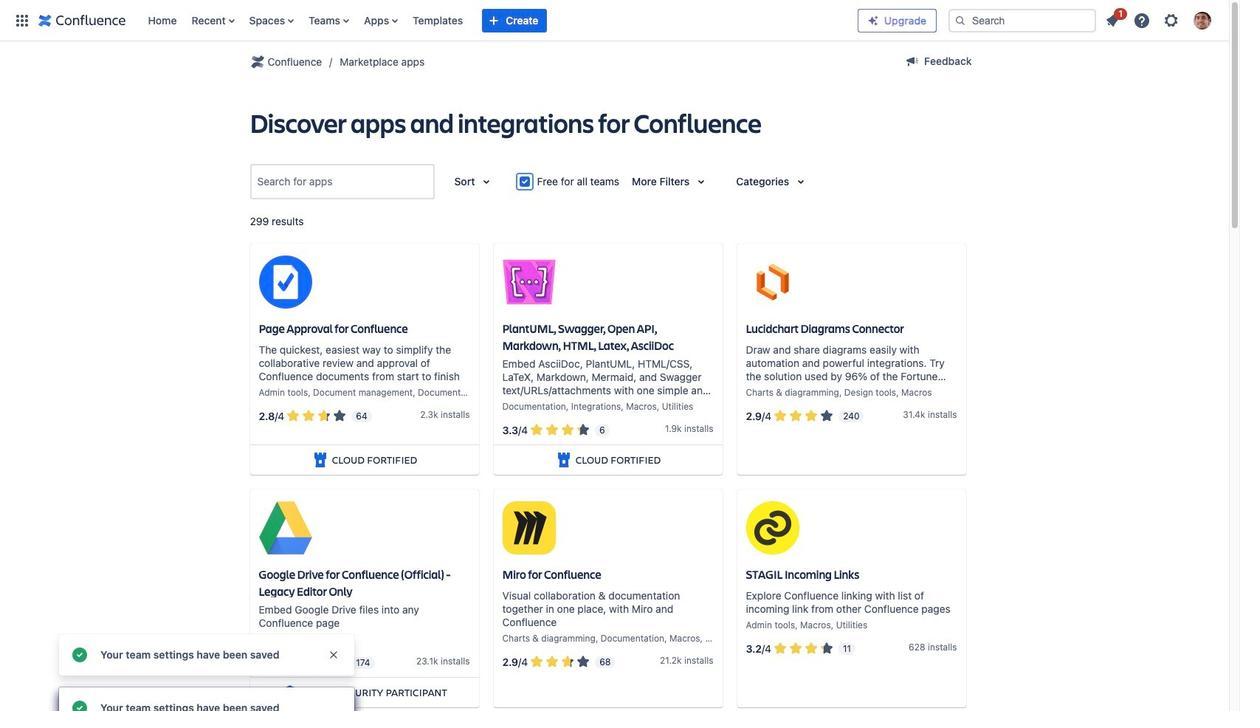 Task type: describe. For each thing, give the bounding box(es) containing it.
settings icon image
[[1163, 11, 1181, 29]]

cloud fortified app badge image for plantuml, swagger, open api, markdown, html, latex, asciidoc image
[[555, 451, 573, 469]]

stagil incoming links image
[[746, 502, 799, 555]]

dismiss image
[[328, 649, 340, 661]]

your profile and preferences image
[[1194, 11, 1212, 29]]

appswitcher icon image
[[13, 11, 31, 29]]

cloud fortified app badge image for page approval for confluence image
[[311, 451, 329, 469]]

Search for apps field
[[253, 168, 432, 195]]

lucidchart diagrams connector image
[[746, 256, 799, 309]]

miro for confluence image
[[503, 502, 556, 555]]

page approval for confluence image
[[259, 256, 312, 309]]

success image
[[71, 699, 89, 711]]

1 success image from the top
[[71, 646, 89, 664]]

list for the "appswitcher icon"
[[141, 0, 858, 41]]



Task type: vqa. For each thing, say whether or not it's contained in the screenshot.
group
no



Task type: locate. For each thing, give the bounding box(es) containing it.
0 horizontal spatial list
[[141, 0, 858, 41]]

google drive for confluence (official) - legacy editor only image
[[259, 502, 312, 555]]

list item
[[1100, 6, 1128, 32]]

cloud fortified app badge image
[[311, 451, 329, 469], [555, 451, 573, 469]]

1 horizontal spatial cloud fortified app badge image
[[555, 451, 573, 469]]

banner
[[0, 0, 1230, 41]]

list
[[141, 0, 858, 41], [1100, 6, 1221, 34]]

help icon image
[[1134, 11, 1151, 29]]

plantuml, swagger, open api, markdown, html, latex, asciidoc image
[[503, 256, 556, 309]]

Search field
[[949, 8, 1097, 32]]

list for 'premium' image
[[1100, 6, 1221, 34]]

1 cloud fortified app badge image from the left
[[311, 451, 329, 469]]

0 vertical spatial success image
[[71, 646, 89, 664]]

notification icon image
[[1104, 11, 1122, 29]]

confluence image
[[38, 11, 126, 29], [38, 11, 126, 29]]

search image
[[955, 14, 967, 26]]

None search field
[[949, 8, 1097, 32]]

1 vertical spatial success image
[[71, 699, 89, 711]]

context icon image
[[248, 53, 266, 71], [248, 53, 266, 71]]

0 horizontal spatial cloud fortified app badge image
[[311, 451, 329, 469]]

list item inside list
[[1100, 6, 1128, 32]]

2 cloud fortified app badge image from the left
[[555, 451, 573, 469]]

premium image
[[868, 14, 879, 26]]

2 success image from the top
[[71, 699, 89, 711]]

global element
[[9, 0, 858, 41]]

1 horizontal spatial list
[[1100, 6, 1221, 34]]

success image
[[71, 646, 89, 664], [71, 699, 89, 711]]



